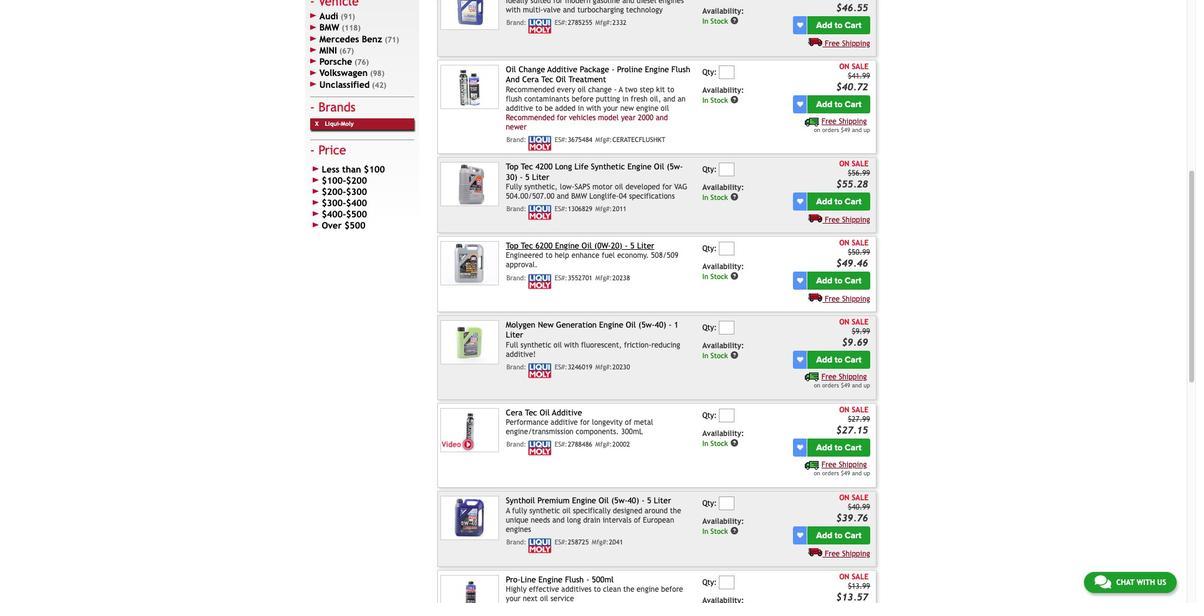 Task type: locate. For each thing, give the bounding box(es) containing it.
$9.69
[[842, 336, 868, 348]]

synthetic for $9.69
[[521, 341, 551, 349]]

4 add to cart button from the top
[[808, 271, 870, 290]]

on inside on sale $41.99 $40.72
[[839, 62, 850, 71]]

liqui-
[[325, 120, 341, 127]]

add to wish list image for $55.28
[[797, 198, 803, 205]]

liter inside synthoil premium engine oil (5w-40) - 5 liter a fully synthetic oil specifically designed around the unique needs and long drain intervals of european engines
[[654, 496, 671, 505]]

5 add from the top
[[816, 354, 833, 365]]

7 liqui-moly - corporate logo image from the top
[[529, 538, 552, 553]]

free shipping up on sale $50.99 $49.46
[[825, 215, 870, 224]]

premium
[[538, 496, 570, 505]]

1 horizontal spatial in
[[622, 95, 629, 103]]

flush inside oil change additive package - proline engine flush and cera tec oil treatment recommended every oil change - a two step kit to flush contaminants before putting in fresh oil, and an additive to be added in with your new engine oil recommended for vehicles model year 2000 and newer
[[672, 65, 691, 74]]

price
[[318, 143, 346, 157]]

cart for $27.15
[[845, 442, 862, 453]]

1 vertical spatial 40)
[[628, 496, 639, 505]]

before inside oil change additive package - proline engine flush and cera tec oil treatment recommended every oil change - a two step kit to flush contaminants before putting in fresh oil, and an additive to be added in with your new engine oil recommended for vehicles model year 2000 and newer
[[572, 95, 594, 103]]

top for $55.28
[[506, 162, 519, 172]]

sale up $9.99
[[852, 318, 869, 326]]

0 horizontal spatial before
[[572, 95, 594, 103]]

0 horizontal spatial of
[[625, 418, 632, 427]]

synthetic inside the molygen new generation engine oil (5w-40) - 1 liter full synthetic oil with fluorescent, friction-reducing additive!
[[521, 341, 551, 349]]

free shipping
[[825, 39, 870, 48], [825, 215, 870, 224], [825, 295, 870, 303], [825, 549, 870, 558]]

0 vertical spatial engine
[[636, 104, 659, 113]]

mfg#: down components.
[[596, 441, 612, 448]]

- inside the pro-line engine flush - 500ml highly effective additives to clean the engine before your next oil service
[[586, 575, 589, 585]]

es#: left 1306829
[[555, 205, 567, 212]]

contaminants
[[524, 95, 570, 103]]

7 add to cart button from the top
[[808, 526, 870, 544]]

to down 6200
[[546, 251, 553, 260]]

two
[[625, 85, 638, 94]]

vehicles
[[569, 113, 596, 122]]

es#: for $55.28
[[555, 205, 567, 212]]

es#3552701 - 20238 - top tec 6200 engine oil (0w-20) - 5 liter - engineered to help enhance fuel economy. 508/509 approval. - liqui-moly - audi volkswagen image
[[441, 241, 499, 285]]

tec for $49.46
[[521, 241, 533, 251]]

1 on from the top
[[814, 126, 821, 133]]

(91)
[[341, 12, 355, 21]]

7 on from the top
[[839, 573, 850, 581]]

up up "$40.99"
[[864, 470, 870, 476]]

brand: down "ideally"
[[507, 18, 526, 26]]

us
[[1158, 578, 1166, 587]]

liqui-moly - corporate logo image
[[529, 18, 552, 33], [529, 136, 552, 151], [529, 205, 552, 220], [529, 274, 552, 289], [529, 363, 552, 378], [529, 441, 552, 456], [529, 538, 552, 553]]

help
[[555, 251, 569, 260]]

stock for $49.46
[[711, 272, 728, 281]]

with down generation
[[564, 341, 579, 349]]

1 horizontal spatial before
[[661, 585, 683, 594]]

1 $49 from the top
[[841, 126, 850, 133]]

in for $9.69
[[703, 351, 708, 360]]

3 free shipping from the top
[[825, 295, 870, 303]]

4 in from the top
[[703, 272, 708, 281]]

with inside 'link'
[[1137, 578, 1155, 587]]

free shipping image for $40.72
[[805, 117, 819, 126]]

es#: left 3246019
[[555, 363, 567, 371]]

mfg#: for $49.46
[[596, 274, 612, 281]]

cart for $55.28
[[845, 196, 862, 207]]

es#: for $49.46
[[555, 274, 567, 281]]

- inside the molygen new generation engine oil (5w-40) - 1 liter full synthetic oil with fluorescent, friction-reducing additive!
[[669, 320, 672, 330]]

sale for $9.69
[[852, 318, 869, 326]]

on sale $41.99 $40.72
[[836, 62, 870, 92]]

engine inside the pro-line engine flush - 500ml highly effective additives to clean the engine before your next oil service
[[538, 575, 563, 585]]

5 brand: from the top
[[507, 363, 526, 371]]

cart down $40.72
[[845, 99, 862, 109]]

5 in from the top
[[703, 351, 708, 360]]

0 vertical spatial engines
[[659, 0, 684, 5]]

additive inside oil change additive package - proline engine flush and cera tec oil treatment recommended every oil change - a two step kit to flush contaminants before putting in fresh oil, and an additive to be added in with your new engine oil recommended for vehicles model year 2000 and newer
[[506, 104, 533, 113]]

cart down the $49.46
[[845, 275, 862, 286]]

up for $40.72
[[864, 126, 870, 133]]

0 vertical spatial cera
[[522, 75, 539, 84]]

1 vertical spatial orders
[[822, 382, 839, 389]]

oil up friction-
[[626, 320, 636, 330]]

2 in from the top
[[703, 95, 708, 104]]

7 add from the top
[[816, 530, 833, 541]]

5 on from the top
[[839, 406, 850, 414]]

free shipping for $39.76
[[825, 549, 870, 558]]

oil down new at left bottom
[[554, 341, 562, 349]]

and inside top tec 4200 long life synthetic engine oil (5w- 30) - 5 liter fully synthetic, low-saps motor oil developed for vag 504.00/507.00 and bmw longlife-04 specifications
[[557, 192, 569, 201]]

add to wish list image for $39.76
[[797, 532, 803, 538]]

cart down $27.15 at the bottom right of the page
[[845, 442, 862, 453]]

1 vertical spatial free shipping image
[[808, 548, 823, 556]]

5 cart from the top
[[845, 354, 862, 365]]

add to cart button for $55.28
[[808, 192, 870, 210]]

5 right 30) at the left top of page
[[525, 172, 530, 182]]

0 vertical spatial orders
[[822, 126, 839, 133]]

4 brand: from the top
[[507, 274, 526, 281]]

1 free shipping on orders $49 and up from the top
[[814, 117, 870, 133]]

None text field
[[719, 66, 735, 79], [719, 163, 735, 177], [719, 497, 735, 510], [719, 576, 735, 590], [719, 66, 735, 79], [719, 163, 735, 177], [719, 497, 735, 510], [719, 576, 735, 590]]

0 horizontal spatial flush
[[565, 575, 584, 585]]

6 sale from the top
[[852, 494, 869, 502]]

and left "long"
[[553, 516, 565, 524]]

4 liqui-moly - corporate logo image from the top
[[529, 274, 552, 289]]

2 vertical spatial question sign image
[[730, 438, 739, 447]]

2 horizontal spatial 5
[[647, 496, 651, 505]]

brand:
[[507, 18, 526, 26], [507, 136, 526, 143], [507, 205, 526, 212], [507, 274, 526, 281], [507, 363, 526, 371], [507, 441, 526, 448], [507, 538, 526, 546]]

brand: for $49.46
[[507, 274, 526, 281]]

$400-$500 link
[[310, 209, 414, 220]]

2 vertical spatial orders
[[822, 470, 839, 476]]

6 brand: from the top
[[507, 441, 526, 448]]

1 vertical spatial $49
[[841, 382, 850, 389]]

0 vertical spatial free shipping on orders $49 and up
[[814, 117, 870, 133]]

5 add to wish list image from the top
[[797, 532, 803, 538]]

0 vertical spatial additive
[[548, 65, 577, 74]]

proline
[[617, 65, 643, 74]]

7 stock from the top
[[711, 527, 728, 535]]

1 vertical spatial recommended
[[506, 113, 555, 122]]

1 horizontal spatial flush
[[672, 65, 691, 74]]

an
[[678, 95, 686, 103]]

3 add to cart from the top
[[816, 196, 862, 207]]

and inside synthoil premium engine oil (5w-40) - 5 liter a fully synthetic oil specifically designed around the unique needs and long drain intervals of european engines
[[553, 516, 565, 524]]

to
[[835, 20, 843, 30], [667, 85, 674, 94], [835, 99, 843, 109], [535, 104, 542, 113], [835, 196, 843, 207], [546, 251, 553, 260], [835, 275, 843, 286], [835, 354, 843, 365], [835, 442, 843, 453], [835, 530, 843, 541], [594, 585, 601, 594]]

1 horizontal spatial 5
[[630, 241, 635, 251]]

clean
[[603, 585, 621, 594]]

1 vertical spatial of
[[634, 516, 641, 524]]

2 vertical spatial up
[[864, 470, 870, 476]]

1 horizontal spatial additive
[[551, 418, 578, 427]]

over $500 link
[[310, 220, 414, 231]]

orders for $40.72
[[822, 126, 839, 133]]

1 horizontal spatial the
[[670, 506, 681, 515]]

on for $27.15
[[814, 470, 821, 476]]

stock for $40.72
[[711, 95, 728, 104]]

3 es#: from the top
[[555, 205, 567, 212]]

free shipping on orders $49 and up
[[814, 117, 870, 133], [814, 372, 870, 389], [814, 460, 870, 476]]

3 free shipping on orders $49 and up from the top
[[814, 460, 870, 476]]

add to cart button down $9.69
[[808, 351, 870, 369]]

1 vertical spatial top
[[506, 241, 519, 251]]

4 stock from the top
[[711, 272, 728, 281]]

0 horizontal spatial the
[[623, 585, 635, 594]]

$49 up on sale $40.99 $39.76
[[841, 470, 850, 476]]

up up $56.99
[[864, 126, 870, 133]]

on
[[814, 126, 821, 133], [814, 382, 821, 389], [814, 470, 821, 476]]

year
[[621, 113, 636, 122]]

1 brand: from the top
[[507, 18, 526, 26]]

tec
[[541, 75, 554, 84], [521, 162, 533, 172], [521, 241, 533, 251], [525, 408, 537, 418]]

top tec 4200 long life synthetic engine oil (5w- 30) - 5 liter link
[[506, 162, 683, 182]]

0 vertical spatial 5
[[525, 172, 530, 182]]

6 on from the top
[[839, 494, 850, 502]]

on up "$40.99"
[[839, 494, 850, 502]]

free shipping on orders $49 and up for $9.69
[[814, 372, 870, 389]]

0 vertical spatial recommended
[[506, 85, 555, 94]]

1 vertical spatial additive
[[552, 408, 582, 418]]

es#: left 3675484
[[555, 136, 567, 143]]

1 horizontal spatial engines
[[659, 0, 684, 5]]

sale inside on sale $50.99 $49.46
[[852, 239, 869, 247]]

2 add to wish list image from the top
[[797, 101, 803, 107]]

1 vertical spatial engine
[[637, 585, 659, 594]]

fresh
[[631, 95, 648, 103]]

0 vertical spatial the
[[670, 506, 681, 515]]

- right 30) at the left top of page
[[520, 172, 523, 182]]

question sign image for $40.72
[[730, 95, 739, 104]]

tec left 4200
[[521, 162, 533, 172]]

availability: in stock for $55.28
[[703, 183, 744, 201]]

1 vertical spatial the
[[623, 585, 635, 594]]

and up $27.99
[[852, 382, 862, 389]]

your inside oil change additive package - proline engine flush and cera tec oil treatment recommended every oil change - a two step kit to flush contaminants before putting in fresh oil, and an additive to be added in with your new engine oil recommended for vehicles model year 2000 and newer
[[603, 104, 618, 113]]

on up $9.69
[[839, 318, 850, 326]]

to down $46.55
[[835, 20, 843, 30]]

orders down $40.72
[[822, 126, 839, 133]]

40) up designed
[[628, 496, 639, 505]]

4 question sign image from the top
[[730, 526, 739, 535]]

sale inside on sale $56.99 $55.28
[[852, 160, 869, 168]]

for inside cera tec oil additive performance additive for longevity of metal engine/transmission components. 300ml
[[580, 418, 590, 427]]

in for $55.28
[[703, 193, 708, 201]]

0 vertical spatial 40)
[[655, 320, 666, 330]]

engine inside oil change additive package - proline engine flush and cera tec oil treatment recommended every oil change - a two step kit to flush contaminants before putting in fresh oil, and an additive to be added in with your new engine oil recommended for vehicles model year 2000 and newer
[[645, 65, 669, 74]]

oil inside cera tec oil additive performance additive for longevity of metal engine/transmission components. 300ml
[[540, 408, 550, 418]]

in up vehicles at the left top of the page
[[578, 104, 584, 113]]

5 add to cart button from the top
[[808, 351, 870, 369]]

tec for $55.28
[[521, 162, 533, 172]]

0 horizontal spatial your
[[506, 595, 521, 603]]

add to cart for $49.46
[[816, 275, 862, 286]]

sale inside on sale $40.99 $39.76
[[852, 494, 869, 502]]

(5w- up vag
[[667, 162, 683, 172]]

1 vertical spatial question sign image
[[730, 351, 739, 359]]

availability: in stock
[[703, 7, 744, 25], [703, 86, 744, 104], [703, 183, 744, 201], [703, 262, 744, 281], [703, 341, 744, 360], [703, 429, 744, 448], [703, 517, 744, 535]]

4 availability: from the top
[[703, 262, 744, 271]]

3 in from the top
[[703, 193, 708, 201]]

add for $49.46
[[816, 275, 833, 286]]

1 on from the top
[[839, 62, 850, 71]]

1 horizontal spatial 40)
[[655, 320, 666, 330]]

2 vertical spatial $49
[[841, 470, 850, 476]]

a
[[619, 85, 623, 94], [506, 506, 510, 515]]

add to cart button down $39.76 on the bottom right of page
[[808, 526, 870, 544]]

2 stock from the top
[[711, 95, 728, 104]]

2 sale from the top
[[852, 160, 869, 168]]

4 add to wish list image from the top
[[797, 444, 803, 451]]

on inside on sale $56.99 $55.28
[[839, 160, 850, 168]]

40) inside the molygen new generation engine oil (5w-40) - 1 liter full synthetic oil with fluorescent, friction-reducing additive!
[[655, 320, 666, 330]]

2 vertical spatial (5w-
[[611, 496, 628, 505]]

on for $40.72
[[839, 62, 850, 71]]

stock for $39.76
[[711, 527, 728, 535]]

vag
[[674, 183, 687, 191]]

0 vertical spatial flush
[[672, 65, 691, 74]]

on inside on sale $13.99 $13.57
[[839, 573, 850, 581]]

brand: for $39.76
[[507, 538, 526, 546]]

2 on from the top
[[814, 382, 821, 389]]

liqui-moly - corporate logo image down additive!
[[529, 363, 552, 378]]

molygen
[[506, 320, 536, 330]]

molygen new generation engine oil (5w-40) - 1 liter full synthetic oil with fluorescent, friction-reducing additive!
[[506, 320, 681, 359]]

7 cart from the top
[[845, 530, 862, 541]]

(5w- up friction-
[[639, 320, 655, 330]]

7 add to cart from the top
[[816, 530, 862, 541]]

synthoil premium engine oil (5w-40) - 5 liter link
[[506, 496, 671, 505]]

04
[[619, 192, 627, 201]]

2 horizontal spatial (5w-
[[667, 162, 683, 172]]

1 vertical spatial free shipping on orders $49 and up
[[814, 372, 870, 389]]

7 sale from the top
[[852, 573, 869, 581]]

1 vertical spatial (5w-
[[639, 320, 655, 330]]

cart for $49.46
[[845, 275, 862, 286]]

add for $40.72
[[816, 99, 833, 109]]

mfg#: down turbocharging
[[596, 18, 612, 26]]

1 vertical spatial your
[[506, 595, 521, 603]]

1 qty: from the top
[[703, 68, 717, 77]]

question sign image for $49.46
[[730, 271, 739, 280]]

0 vertical spatial bmw
[[320, 22, 339, 33]]

with up vehicles at the left top of the page
[[586, 104, 601, 113]]

1 horizontal spatial of
[[634, 516, 641, 524]]

orders
[[822, 126, 839, 133], [822, 382, 839, 389], [822, 470, 839, 476]]

add to cart down $40.72
[[816, 99, 862, 109]]

to down 500ml
[[594, 585, 601, 594]]

orders for $27.15
[[822, 470, 839, 476]]

5 inside the top tec 6200 engine oil (0w-20) - 5 liter engineered to help enhance fuel economy. 508/509 approval.
[[630, 241, 635, 251]]

availability: in stock for $49.46
[[703, 262, 744, 281]]

sale inside on sale $27.99 $27.15
[[852, 406, 869, 414]]

1 vertical spatial up
[[864, 382, 870, 389]]

sale inside on sale $41.99 $40.72
[[852, 62, 869, 71]]

6 availability: from the top
[[703, 429, 744, 438]]

5 qty: from the top
[[703, 411, 717, 420]]

2 add from the top
[[816, 99, 833, 109]]

add to wish list image
[[797, 22, 803, 28], [797, 101, 803, 107], [797, 198, 803, 205], [797, 444, 803, 451], [797, 532, 803, 538]]

the inside the pro-line engine flush - 500ml highly effective additives to clean the engine before your next oil service
[[623, 585, 635, 594]]

liqui-moly - corporate logo image down engine/transmission
[[529, 441, 552, 456]]

in for $49.46
[[703, 272, 708, 281]]

sale for $39.76
[[852, 494, 869, 502]]

3 up from the top
[[864, 470, 870, 476]]

additive down flush
[[506, 104, 533, 113]]

0 vertical spatial free shipping image
[[808, 37, 823, 46]]

2 qty: from the top
[[703, 165, 717, 174]]

engine up 'specifically'
[[572, 496, 596, 505]]

1 vertical spatial in
[[578, 104, 584, 113]]

0 vertical spatial your
[[603, 104, 618, 113]]

1 horizontal spatial (5w-
[[639, 320, 655, 330]]

es#: for $39.76
[[555, 538, 567, 546]]

add to wish list image for $40.72
[[797, 101, 803, 107]]

6 in from the top
[[703, 439, 708, 448]]

1 vertical spatial a
[[506, 506, 510, 515]]

recommended up newer
[[506, 113, 555, 122]]

on up $41.99 at right top
[[839, 62, 850, 71]]

5 es#: from the top
[[555, 363, 567, 371]]

oil inside synthoil premium engine oil (5w-40) - 5 liter a fully synthetic oil specifically designed around the unique needs and long drain intervals of european engines
[[562, 506, 571, 515]]

flush inside the pro-line engine flush - 500ml highly effective additives to clean the engine before your next oil service
[[565, 575, 584, 585]]

1 add to wish list image from the top
[[797, 277, 803, 284]]

of up 300ml
[[625, 418, 632, 427]]

7 es#: from the top
[[555, 538, 567, 546]]

2 up from the top
[[864, 382, 870, 389]]

es#: for $9.69
[[555, 363, 567, 371]]

longevity
[[592, 418, 623, 427]]

2 vertical spatial 5
[[647, 496, 651, 505]]

1 sale from the top
[[852, 62, 869, 71]]

mfg#: for $40.72
[[596, 136, 612, 143]]

2 brand: from the top
[[507, 136, 526, 143]]

on sale $9.99 $9.69
[[839, 318, 870, 348]]

engines down unique
[[506, 525, 531, 534]]

free shipping image for $27.15
[[805, 461, 819, 470]]

sale up $27.99
[[852, 406, 869, 414]]

0 horizontal spatial 5
[[525, 172, 530, 182]]

2 availability: in stock from the top
[[703, 86, 744, 104]]

0 horizontal spatial a
[[506, 506, 510, 515]]

engine up help
[[555, 241, 579, 251]]

for up valve
[[553, 0, 563, 5]]

additive up engine/transmission
[[552, 408, 582, 418]]

qty:
[[703, 68, 717, 77], [703, 165, 717, 174], [703, 244, 717, 253], [703, 323, 717, 332], [703, 411, 717, 420], [703, 499, 717, 508], [703, 578, 717, 587]]

kit
[[656, 85, 665, 94]]

6 liqui-moly - corporate logo image from the top
[[529, 441, 552, 456]]

every
[[557, 85, 575, 94]]

liqui-moly - corporate logo image down approval.
[[529, 274, 552, 289]]

es#2785255 - 2332 - leichtlauf high tech engine oil (5w-40) - 5 liter - ideally suited for modern gasoline and diesel engines with multi-valve and turbocharging technology - liqui-moly - audi bmw volkswagen mercedes benz mini porsche image
[[441, 0, 499, 30]]

es#: left "2788486"
[[555, 441, 567, 448]]

tec inside the top tec 6200 engine oil (0w-20) - 5 liter engineered to help enhance fuel economy. 508/509 approval.
[[521, 241, 533, 251]]

1 vertical spatial $500
[[344, 220, 366, 231]]

top
[[506, 162, 519, 172], [506, 241, 519, 251]]

1 add to cart from the top
[[816, 20, 862, 30]]

step
[[640, 85, 654, 94]]

shipping up $41.99 at right top
[[842, 39, 870, 48]]

2 availability: from the top
[[703, 86, 744, 94]]

1 vertical spatial additive
[[551, 418, 578, 427]]

oil up the developed
[[654, 162, 664, 172]]

flush
[[672, 65, 691, 74], [565, 575, 584, 585]]

2 vertical spatial on
[[814, 470, 821, 476]]

2 vertical spatial free shipping on orders $49 and up
[[814, 460, 870, 476]]

synthetic
[[521, 341, 551, 349], [529, 506, 560, 515]]

sale inside on sale $9.99 $9.69
[[852, 318, 869, 326]]

mfg#: for $39.76
[[592, 538, 609, 546]]

top inside top tec 4200 long life synthetic engine oil (5w- 30) - 5 liter fully synthetic, low-saps motor oil developed for vag 504.00/507.00 and bmw longlife-04 specifications
[[506, 162, 519, 172]]

3 add from the top
[[816, 196, 833, 207]]

engine up fluorescent,
[[599, 320, 623, 330]]

stock for $9.69
[[711, 351, 728, 360]]

engine inside the molygen new generation engine oil (5w-40) - 1 liter full synthetic oil with fluorescent, friction-reducing additive!
[[599, 320, 623, 330]]

of
[[625, 418, 632, 427], [634, 516, 641, 524]]

6 add to cart from the top
[[816, 442, 862, 453]]

in
[[703, 16, 708, 25], [703, 95, 708, 104], [703, 193, 708, 201], [703, 272, 708, 281], [703, 351, 708, 360], [703, 439, 708, 448], [703, 527, 708, 535]]

sale up $13.99 at the right bottom
[[852, 573, 869, 581]]

unclassified
[[320, 79, 370, 90]]

2 es#: from the top
[[555, 136, 567, 143]]

low-
[[560, 183, 575, 191]]

- inside the top tec 6200 engine oil (0w-20) - 5 liter engineered to help enhance fuel economy. 508/509 approval.
[[625, 241, 628, 251]]

up up $27.99
[[864, 382, 870, 389]]

4 sale from the top
[[852, 318, 869, 326]]

0 horizontal spatial engines
[[506, 525, 531, 534]]

$200-
[[322, 186, 346, 197]]

liqui-moly - corporate logo image down multi-
[[529, 18, 552, 33]]

needs
[[531, 516, 550, 524]]

cera tec oil additive link
[[506, 408, 582, 418]]

oil inside top tec 4200 long life synthetic engine oil (5w- 30) - 5 liter fully synthetic, low-saps motor oil developed for vag 504.00/507.00 and bmw longlife-04 specifications
[[615, 183, 623, 191]]

on inside on sale $27.99 $27.15
[[839, 406, 850, 414]]

and up "$40.99"
[[852, 470, 862, 476]]

long
[[567, 516, 581, 524]]

5 stock from the top
[[711, 351, 728, 360]]

your inside the pro-line engine flush - 500ml highly effective additives to clean the engine before your next oil service
[[506, 595, 521, 603]]

es#3675484 - ceratecflushkt - oil change additive package - proline engine flush and cera tec oil treatment - recommended every oil change - a two step kit to flush contaminants before putting in fresh oil, and an additive to be added in with your new engine oil - liqui-moly - audi bmw volkswagen mercedes benz mini porsche image
[[441, 65, 499, 109]]

1 horizontal spatial bmw
[[571, 192, 587, 201]]

valve
[[543, 5, 561, 14]]

$13.57
[[836, 591, 868, 603]]

oil up "long"
[[562, 506, 571, 515]]

oil up 'specifically'
[[599, 496, 609, 505]]

free shipping image
[[805, 117, 819, 126], [808, 214, 823, 222], [808, 293, 823, 301], [805, 373, 819, 382], [805, 461, 819, 470]]

1 cart from the top
[[845, 20, 862, 30]]

free shipping up on sale $9.99 $9.69
[[825, 295, 870, 303]]

brands x liqui-moly
[[315, 100, 356, 127]]

3 add to wish list image from the top
[[797, 198, 803, 205]]

0 horizontal spatial (5w-
[[611, 496, 628, 505]]

sale inside on sale $13.99 $13.57
[[852, 573, 869, 581]]

0 vertical spatial a
[[619, 85, 623, 94]]

0 horizontal spatial 40)
[[628, 496, 639, 505]]

4 cart from the top
[[845, 275, 862, 286]]

es#3246019 - 20230 - molygen new generation engine oil (5w-40) - 1 liter - full synthetic oil with fluorescent, friction-reducing additive! - liqui-moly - audi bmw volkswagen mercedes benz mini porsche image
[[441, 320, 499, 364]]

1 vertical spatial flush
[[565, 575, 584, 585]]

3 $49 from the top
[[841, 470, 850, 476]]

oil inside the pro-line engine flush - 500ml highly effective additives to clean the engine before your next oil service
[[540, 595, 548, 603]]

3 stock from the top
[[711, 193, 728, 201]]

0 vertical spatial question sign image
[[730, 16, 739, 25]]

next
[[523, 595, 538, 603]]

availability: for $40.72
[[703, 86, 744, 94]]

mfg#:
[[596, 18, 612, 26], [596, 136, 612, 143], [596, 205, 612, 212], [596, 274, 612, 281], [596, 363, 612, 371], [596, 441, 612, 448], [592, 538, 609, 546]]

0 vertical spatial of
[[625, 418, 632, 427]]

synthetic,
[[524, 183, 558, 191]]

synthetic inside synthoil premium engine oil (5w-40) - 5 liter a fully synthetic oil specifically designed around the unique needs and long drain intervals of european engines
[[529, 506, 560, 515]]

$400-
[[322, 209, 346, 219]]

on inside on sale $50.99 $49.46
[[839, 239, 850, 247]]

liter up the economy.
[[637, 241, 655, 251]]

sale up $50.99
[[852, 239, 869, 247]]

add to wish list image
[[797, 277, 803, 284], [797, 356, 803, 363]]

add to cart button down $46.55
[[808, 16, 870, 34]]

to down $40.72
[[835, 99, 843, 109]]

1 vertical spatial cera
[[506, 408, 523, 418]]

add to cart down the $49.46
[[816, 275, 862, 286]]

20002
[[613, 441, 630, 448]]

add to cart for $55.28
[[816, 196, 862, 207]]

4 availability: in stock from the top
[[703, 262, 744, 281]]

free shipping on orders $49 and up down $40.72
[[814, 117, 870, 133]]

40) inside synthoil premium engine oil (5w-40) - 5 liter a fully synthetic oil specifically designed around the unique needs and long drain intervals of european engines
[[628, 496, 639, 505]]

your up model
[[603, 104, 618, 113]]

(5w- inside top tec 4200 long life synthetic engine oil (5w- 30) - 5 liter fully synthetic, low-saps motor oil developed for vag 504.00/507.00 and bmw longlife-04 specifications
[[667, 162, 683, 172]]

sale up $41.99 at right top
[[852, 62, 869, 71]]

add to cart button for $39.76
[[808, 526, 870, 544]]

0 vertical spatial in
[[622, 95, 629, 103]]

fuel
[[602, 251, 615, 260]]

- inside top tec 4200 long life synthetic engine oil (5w- 30) - 5 liter fully synthetic, low-saps motor oil developed for vag 504.00/507.00 and bmw longlife-04 specifications
[[520, 172, 523, 182]]

around
[[645, 506, 668, 515]]

metal
[[634, 418, 653, 427]]

1 vertical spatial synthetic
[[529, 506, 560, 515]]

question sign image
[[730, 95, 739, 104], [730, 192, 739, 201], [730, 271, 739, 280], [730, 526, 739, 535]]

6 qty: from the top
[[703, 499, 717, 508]]

1 vertical spatial bmw
[[571, 192, 587, 201]]

cera up "performance"
[[506, 408, 523, 418]]

sale for $49.46
[[852, 239, 869, 247]]

3 brand: from the top
[[507, 205, 526, 212]]

1 vertical spatial engines
[[506, 525, 531, 534]]

long
[[555, 162, 572, 172]]

on up $13.99 at the right bottom
[[839, 573, 850, 581]]

0 vertical spatial additive
[[506, 104, 533, 113]]

liter inside the molygen new generation engine oil (5w-40) - 1 liter full synthetic oil with fluorescent, friction-reducing additive!
[[506, 330, 523, 340]]

and up flush
[[506, 75, 520, 84]]

4 es#: from the top
[[555, 274, 567, 281]]

availability: for $9.69
[[703, 341, 744, 350]]

7 in from the top
[[703, 527, 708, 535]]

0 vertical spatial add to wish list image
[[797, 277, 803, 284]]

before
[[572, 95, 594, 103], [661, 585, 683, 594]]

0 vertical spatial synthetic
[[521, 341, 551, 349]]

cart down $39.76 on the bottom right of page
[[845, 530, 862, 541]]

$49 for $9.69
[[841, 382, 850, 389]]

add to cart button down $27.15 at the bottom right of the page
[[808, 438, 870, 457]]

3 qty: from the top
[[703, 244, 717, 253]]

free shipping on orders $49 and up for $40.72
[[814, 117, 870, 133]]

tec inside cera tec oil additive performance additive for longevity of metal engine/transmission components. 300ml
[[525, 408, 537, 418]]

0 vertical spatial on
[[814, 126, 821, 133]]

qty: for $55.28
[[703, 165, 717, 174]]

5 up the economy.
[[630, 241, 635, 251]]

up
[[864, 126, 870, 133], [864, 382, 870, 389], [864, 470, 870, 476]]

additive down cera tec oil additive link
[[551, 418, 578, 427]]

0 horizontal spatial bmw
[[320, 22, 339, 33]]

0 horizontal spatial additive
[[506, 104, 533, 113]]

tec inside top tec 4200 long life synthetic engine oil (5w- 30) - 5 liter fully synthetic, low-saps motor oil developed for vag 504.00/507.00 and bmw longlife-04 specifications
[[521, 162, 533, 172]]

brand: down additive!
[[507, 363, 526, 371]]

add to cart button for $9.69
[[808, 351, 870, 369]]

1 question sign image from the top
[[730, 16, 739, 25]]

2 top from the top
[[506, 241, 519, 251]]

1 vertical spatial add to wish list image
[[797, 356, 803, 363]]

0 vertical spatial $49
[[841, 126, 850, 133]]

40)
[[655, 320, 666, 330], [628, 496, 639, 505]]

brand: down the 504.00/507.00
[[507, 205, 526, 212]]

engine inside synthoil premium engine oil (5w-40) - 5 liter a fully synthetic oil specifically designed around the unique needs and long drain intervals of european engines
[[572, 496, 596, 505]]

mfg#: down model
[[596, 136, 612, 143]]

economy.
[[617, 251, 649, 260]]

stock for $55.28
[[711, 193, 728, 201]]

oil up enhance
[[582, 241, 592, 251]]

cart for $9.69
[[845, 354, 862, 365]]

3 on from the top
[[814, 470, 821, 476]]

6 add to cart button from the top
[[808, 438, 870, 457]]

1 horizontal spatial a
[[619, 85, 623, 94]]

3 sale from the top
[[852, 239, 869, 247]]

7 availability: in stock from the top
[[703, 517, 744, 535]]

free shipping on orders $49 and up down $9.69
[[814, 372, 870, 389]]

on inside on sale $9.99 $9.69
[[839, 318, 850, 326]]

bmw down audi
[[320, 22, 339, 33]]

$50.99
[[848, 248, 870, 257]]

flush
[[506, 95, 522, 103]]

None text field
[[719, 242, 735, 256], [719, 321, 735, 335], [719, 409, 735, 423], [719, 242, 735, 256], [719, 321, 735, 335], [719, 409, 735, 423]]

add to cart button for $27.15
[[808, 438, 870, 457]]

3 question sign image from the top
[[730, 271, 739, 280]]

on inside on sale $40.99 $39.76
[[839, 494, 850, 502]]

0 vertical spatial up
[[864, 126, 870, 133]]

mfg#: for $9.69
[[596, 363, 612, 371]]

es#: 258725 mfg#: 2041
[[555, 538, 623, 546]]

diesel
[[637, 0, 657, 5]]

of inside cera tec oil additive performance additive for longevity of metal engine/transmission components. 300ml
[[625, 418, 632, 427]]

2 free shipping from the top
[[825, 215, 870, 224]]

for down added
[[557, 113, 567, 122]]

$49.46
[[836, 257, 868, 269]]

a inside oil change additive package - proline engine flush and cera tec oil treatment recommended every oil change - a two step kit to flush contaminants before putting in fresh oil, and an additive to be added in with your new engine oil recommended for vehicles model year 2000 and newer
[[619, 85, 623, 94]]

0 vertical spatial (5w-
[[667, 162, 683, 172]]

of down designed
[[634, 516, 641, 524]]

cera inside cera tec oil additive performance additive for longevity of metal engine/transmission components. 300ml
[[506, 408, 523, 418]]

$41.99
[[848, 72, 870, 80]]

for inside oil change additive package - proline engine flush and cera tec oil treatment recommended every oil change - a two step kit to flush contaminants before putting in fresh oil, and an additive to be added in with your new engine oil recommended for vehicles model year 2000 and newer
[[557, 113, 567, 122]]

new
[[620, 104, 634, 113]]

1 vertical spatial 5
[[630, 241, 635, 251]]

6 stock from the top
[[711, 439, 728, 448]]

question sign image
[[730, 16, 739, 25], [730, 351, 739, 359], [730, 438, 739, 447]]

- inside synthoil premium engine oil (5w-40) - 5 liter a fully synthetic oil specifically designed around the unique needs and long drain intervals of european engines
[[642, 496, 645, 505]]

1 vertical spatial on
[[814, 382, 821, 389]]

4 free shipping from the top
[[825, 549, 870, 558]]

es#: left 258725
[[555, 538, 567, 546]]

4 add from the top
[[816, 275, 833, 286]]

developed
[[626, 183, 660, 191]]

the inside synthoil premium engine oil (5w-40) - 5 liter a fully synthetic oil specifically designed around the unique needs and long drain intervals of european engines
[[670, 506, 681, 515]]

oil inside synthoil premium engine oil (5w-40) - 5 liter a fully synthetic oil specifically designed around the unique needs and long drain intervals of european engines
[[599, 496, 609, 505]]

modern
[[565, 0, 591, 5]]

synthoil
[[506, 496, 535, 505]]

free up on sale $41.99 $40.72
[[825, 39, 840, 48]]

additive inside cera tec oil additive performance additive for longevity of metal engine/transmission components. 300ml
[[552, 408, 582, 418]]

3 availability: in stock from the top
[[703, 183, 744, 201]]

1 vertical spatial before
[[661, 585, 683, 594]]

2 liqui-moly - corporate logo image from the top
[[529, 136, 552, 151]]

mfg#: for $27.15
[[596, 441, 612, 448]]

1 top from the top
[[506, 162, 519, 172]]

1 free shipping from the top
[[825, 39, 870, 48]]

add for $39.76
[[816, 530, 833, 541]]

comments image
[[1095, 575, 1112, 589]]

bmw down saps
[[571, 192, 587, 201]]

additive
[[506, 104, 533, 113], [551, 418, 578, 427]]

cera
[[522, 75, 539, 84], [506, 408, 523, 418]]

0 vertical spatial top
[[506, 162, 519, 172]]

6 cart from the top
[[845, 442, 862, 453]]

1 es#: from the top
[[555, 18, 567, 26]]

7 availability: from the top
[[703, 517, 744, 526]]

free shipping for $55.28
[[825, 215, 870, 224]]

on for $9.69
[[814, 382, 821, 389]]

2 on from the top
[[839, 160, 850, 168]]

4 on from the top
[[839, 318, 850, 326]]

brand: for $55.28
[[507, 205, 526, 212]]

1 horizontal spatial your
[[603, 104, 618, 113]]

(5w- up designed
[[611, 496, 628, 505]]

504.00/507.00
[[506, 192, 555, 201]]

brand: down approval.
[[507, 274, 526, 281]]

stock
[[711, 16, 728, 25], [711, 95, 728, 104], [711, 193, 728, 201], [711, 272, 728, 281], [711, 351, 728, 360], [711, 439, 728, 448], [711, 527, 728, 535]]

es#2788486 - 20002 - cera tec oil additive - performance additive for longevity of metal engine/transmission components. 300ml - liqui-moly - audi bmw volkswagen mercedes benz mini porsche image
[[441, 408, 499, 452]]

a left "fully" on the bottom left of page
[[506, 506, 510, 515]]

liqui-moly - corporate logo image for $27.15
[[529, 441, 552, 456]]

0 vertical spatial before
[[572, 95, 594, 103]]

free shipping image
[[808, 37, 823, 46], [808, 548, 823, 556]]

additive up "every"
[[548, 65, 577, 74]]

top inside the top tec 6200 engine oil (0w-20) - 5 liter engineered to help enhance fuel economy. 508/509 approval.
[[506, 241, 519, 251]]

to inside the top tec 6200 engine oil (0w-20) - 5 liter engineered to help enhance fuel economy. 508/509 approval.
[[546, 251, 553, 260]]

oil inside the molygen new generation engine oil (5w-40) - 1 liter full synthetic oil with fluorescent, friction-reducing additive!
[[554, 341, 562, 349]]



Task type: describe. For each thing, give the bounding box(es) containing it.
1 free shipping image from the top
[[808, 37, 823, 46]]

- up putting
[[614, 85, 617, 94]]

$55.28
[[836, 178, 868, 190]]

on sale $50.99 $49.46
[[836, 239, 870, 269]]

oil left change
[[506, 65, 516, 74]]

synthetic for $39.76
[[529, 506, 560, 515]]

engineered
[[506, 251, 543, 260]]

add for $9.69
[[816, 354, 833, 365]]

engine inside top tec 4200 long life synthetic engine oil (5w- 30) - 5 liter fully synthetic, low-saps motor oil developed for vag 504.00/507.00 and bmw longlife-04 specifications
[[628, 162, 652, 172]]

oil inside top tec 4200 long life synthetic engine oil (5w- 30) - 5 liter fully synthetic, low-saps motor oil developed for vag 504.00/507.00 and bmw longlife-04 specifications
[[654, 162, 664, 172]]

free up on sale $9.99 $9.69
[[825, 295, 840, 303]]

stock for $27.15
[[711, 439, 728, 448]]

$46.55
[[836, 2, 868, 13]]

(5w- inside synthoil premium engine oil (5w-40) - 5 liter a fully synthetic oil specifically designed around the unique needs and long drain intervals of european engines
[[611, 496, 628, 505]]

$49 for $27.15
[[841, 470, 850, 476]]

in for $39.76
[[703, 527, 708, 535]]

508/509
[[651, 251, 679, 260]]

and right the 2000
[[656, 113, 668, 122]]

es#: for $40.72
[[555, 136, 567, 143]]

$200
[[346, 175, 367, 186]]

technology
[[626, 5, 663, 14]]

free shipping on orders $49 and up for $27.15
[[814, 460, 870, 476]]

gasoline
[[593, 0, 620, 5]]

less than $100 link
[[310, 164, 414, 175]]

5 inside synthoil premium engine oil (5w-40) - 5 liter a fully synthetic oil specifically designed around the unique needs and long drain intervals of european engines
[[647, 496, 651, 505]]

mini
[[320, 45, 337, 55]]

question sign image for $9.69
[[730, 351, 739, 359]]

chat with us link
[[1084, 572, 1177, 593]]

oil inside the top tec 6200 engine oil (0w-20) - 5 liter engineered to help enhance fuel economy. 508/509 approval.
[[582, 241, 592, 251]]

motor
[[593, 183, 613, 191]]

brand: for $27.15
[[507, 441, 526, 448]]

liter inside top tec 4200 long life synthetic engine oil (5w- 30) - 5 liter fully synthetic, low-saps motor oil developed for vag 504.00/507.00 and bmw longlife-04 specifications
[[532, 172, 549, 182]]

on sale $13.99 $13.57
[[836, 573, 870, 603]]

in for $27.15
[[703, 439, 708, 448]]

engines inside synthoil premium engine oil (5w-40) - 5 liter a fully synthetic oil specifically designed around the unique needs and long drain intervals of european engines
[[506, 525, 531, 534]]

1306829
[[568, 205, 593, 212]]

oil change additive package - proline engine flush and cera tec oil treatment recommended every oil change - a two step kit to flush contaminants before putting in fresh oil, and an additive to be added in with your new engine oil recommended for vehicles model year 2000 and newer
[[506, 65, 691, 131]]

shipping up $9.99
[[842, 295, 870, 303]]

question sign image for $39.76
[[730, 526, 739, 535]]

oil up "every"
[[556, 75, 566, 84]]

oil down treatment
[[578, 85, 586, 94]]

treatment
[[569, 75, 606, 84]]

shipping down $40.72
[[839, 117, 867, 126]]

moly
[[341, 120, 354, 127]]

oil down oil,
[[661, 104, 669, 113]]

oil inside the molygen new generation engine oil (5w-40) - 1 liter full synthetic oil with fluorescent, friction-reducing additive!
[[626, 320, 636, 330]]

$40.99
[[848, 503, 870, 512]]

liqui-moly - corporate logo image for $39.76
[[529, 538, 552, 553]]

highly
[[506, 585, 527, 594]]

6200
[[536, 241, 553, 251]]

add to cart for $9.69
[[816, 354, 862, 365]]

to down $9.69
[[835, 354, 843, 365]]

liqui-moly - corporate logo image for $55.28
[[529, 205, 552, 220]]

and left "an" on the right top of the page
[[663, 95, 676, 103]]

$300-$400 link
[[310, 198, 414, 209]]

es#: 1306829 mfg#: 2011
[[555, 205, 627, 212]]

2785255
[[568, 18, 593, 26]]

in for $40.72
[[703, 95, 708, 104]]

1 liqui-moly - corporate logo image from the top
[[529, 18, 552, 33]]

cart for $39.76
[[845, 530, 862, 541]]

add to wish list image for $9.69
[[797, 356, 803, 363]]

$27.99
[[848, 415, 870, 424]]

less than $100 $100-$200 $200-$300 $300-$400 $400-$500 over $500
[[322, 164, 385, 231]]

top tec 6200 engine oil (0w-20) - 5 liter engineered to help enhance fuel economy. 508/509 approval.
[[506, 241, 679, 269]]

and down $40.72
[[852, 126, 862, 133]]

new
[[538, 320, 554, 330]]

add to cart for $39.76
[[816, 530, 862, 541]]

qty: for $9.69
[[703, 323, 717, 332]]

free up on sale $27.99 $27.15
[[822, 372, 837, 381]]

fluorescent,
[[581, 341, 622, 349]]

to left be
[[535, 104, 542, 113]]

free down $27.15 at the bottom right of the page
[[822, 460, 837, 469]]

1 add from the top
[[816, 20, 833, 30]]

es#258725 - 2041 - synthoil premium engine oil (5w-40) - 5 liter - a fully synthetic oil specifically designed around the unique needs and long drain intervals of european engines - liqui-moly - audi bmw volkswagen image
[[441, 496, 499, 540]]

additive inside cera tec oil additive performance additive for longevity of metal engine/transmission components. 300ml
[[551, 418, 578, 427]]

with inside the molygen new generation engine oil (5w-40) - 1 liter full synthetic oil with fluorescent, friction-reducing additive!
[[564, 341, 579, 349]]

$300-
[[322, 198, 346, 208]]

with inside ideally suited for modern gasoline and diesel engines with multi-valve and turbocharging technology
[[506, 5, 521, 14]]

up for $9.69
[[864, 382, 870, 389]]

add to cart for $40.72
[[816, 99, 862, 109]]

availability: in stock for $27.15
[[703, 429, 744, 448]]

of inside synthoil premium engine oil (5w-40) - 5 liter a fully synthetic oil specifically designed around the unique needs and long drain intervals of european engines
[[634, 516, 641, 524]]

qty: for $27.15
[[703, 411, 717, 420]]

3675484
[[568, 136, 593, 143]]

friction-
[[624, 341, 652, 349]]

over
[[322, 220, 342, 231]]

brand: for $40.72
[[507, 136, 526, 143]]

to inside the pro-line engine flush - 500ml highly effective additives to clean the engine before your next oil service
[[594, 585, 601, 594]]

specifications
[[629, 192, 675, 201]]

free shipping image for $55.28
[[808, 214, 823, 222]]

before inside the pro-line engine flush - 500ml highly effective additives to clean the engine before your next oil service
[[661, 585, 683, 594]]

(67)
[[339, 47, 354, 55]]

audi (91) bmw (118) mercedes benz (71) mini (67) porsche (76) volkswagen (98) unclassified (42)
[[320, 11, 399, 90]]

1 recommended from the top
[[506, 85, 555, 94]]

be
[[545, 104, 553, 113]]

additive inside oil change additive package - proline engine flush and cera tec oil treatment recommended every oil change - a two step kit to flush contaminants before putting in fresh oil, and an additive to be added in with your new engine oil recommended for vehicles model year 2000 and newer
[[548, 65, 577, 74]]

and down the modern
[[563, 5, 575, 14]]

free up on sale $13.99 $13.57
[[825, 549, 840, 558]]

$49 for $40.72
[[841, 126, 850, 133]]

free shipping for $49.46
[[825, 295, 870, 303]]

(5w- inside the molygen new generation engine oil (5w-40) - 1 liter full synthetic oil with fluorescent, friction-reducing additive!
[[639, 320, 655, 330]]

shipping down $9.69
[[839, 372, 867, 381]]

change
[[519, 65, 545, 74]]

2332
[[613, 18, 627, 26]]

2788486
[[568, 441, 593, 448]]

to down $39.76 on the bottom right of page
[[835, 530, 843, 541]]

availability: for $49.46
[[703, 262, 744, 271]]

engines inside ideally suited for modern gasoline and diesel engines with multi-valve and turbocharging technology
[[659, 0, 684, 5]]

pro-line engine flush - 500ml highly effective additives to clean the engine before your next oil service
[[506, 575, 683, 603]]

full
[[506, 341, 518, 349]]

20)
[[611, 241, 623, 251]]

life
[[575, 162, 589, 172]]

tec inside oil change additive package - proline engine flush and cera tec oil treatment recommended every oil change - a two step kit to flush contaminants before putting in fresh oil, and an additive to be added in with your new engine oil recommended for vehicles model year 2000 and newer
[[541, 75, 554, 84]]

30)
[[506, 172, 518, 182]]

brand: for $9.69
[[507, 363, 526, 371]]

cart for $40.72
[[845, 99, 862, 109]]

liqui-moly - corporate logo image for $9.69
[[529, 363, 552, 378]]

question sign image for $27.15
[[730, 438, 739, 447]]

oil change additive package - proline engine flush and cera tec oil treatment link
[[506, 65, 691, 84]]

es#3184220 - lm2037kt - pro-line engine flush - 500ml  - highly effective additives to clean the engine before your next oil service - liqui-moly - audi bmw volkswagen mercedes benz mini porsche image
[[441, 575, 499, 603]]

1 add to wish list image from the top
[[797, 22, 803, 28]]

availability: for $27.15
[[703, 429, 744, 438]]

on for $40.72
[[814, 126, 821, 133]]

tec for $27.15
[[525, 408, 537, 418]]

$100-$200 link
[[310, 175, 414, 186]]

to right kit
[[667, 85, 674, 94]]

shipping up $13.99 at the right bottom
[[842, 549, 870, 558]]

add to wish list image for $49.46
[[797, 277, 803, 284]]

qty: for $40.72
[[703, 68, 717, 77]]

than
[[342, 164, 361, 174]]

volkswagen
[[320, 68, 368, 78]]

x
[[315, 120, 319, 127]]

add to cart button for $49.46
[[808, 271, 870, 290]]

generation
[[556, 320, 597, 330]]

approval.
[[506, 261, 538, 269]]

es#: for $27.15
[[555, 441, 567, 448]]

on for $9.69
[[839, 318, 850, 326]]

engine/transmission
[[506, 428, 574, 436]]

sale for $27.15
[[852, 406, 869, 414]]

line
[[521, 575, 536, 585]]

a inside synthoil premium engine oil (5w-40) - 5 liter a fully synthetic oil specifically designed around the unique needs and long drain intervals of european engines
[[506, 506, 510, 515]]

2041
[[609, 538, 623, 546]]

package
[[580, 65, 609, 74]]

shipping down $27.15 at the bottom right of the page
[[839, 460, 867, 469]]

on sale $40.99 $39.76
[[836, 494, 870, 523]]

free down $40.72
[[822, 117, 837, 126]]

(71)
[[385, 35, 399, 44]]

porsche
[[320, 56, 352, 67]]

add to cart for $27.15
[[816, 442, 862, 453]]

7 qty: from the top
[[703, 578, 717, 587]]

20230
[[613, 363, 630, 371]]

engine inside the top tec 6200 engine oil (0w-20) - 5 liter engineered to help enhance fuel economy. 508/509 approval.
[[555, 241, 579, 251]]

question sign image for $55.28
[[730, 192, 739, 201]]

for inside top tec 4200 long life synthetic engine oil (5w- 30) - 5 liter fully synthetic, low-saps motor oil developed for vag 504.00/507.00 and bmw longlife-04 specifications
[[662, 183, 672, 191]]

(0w-
[[594, 241, 611, 251]]

to down the $49.46
[[835, 275, 843, 286]]

cera tec oil additive performance additive for longevity of metal engine/transmission components. 300ml
[[506, 408, 653, 436]]

(42)
[[372, 81, 387, 90]]

5 inside top tec 4200 long life synthetic engine oil (5w- 30) - 5 liter fully synthetic, low-saps motor oil developed for vag 504.00/507.00 and bmw longlife-04 specifications
[[525, 172, 530, 182]]

enhance
[[572, 251, 600, 260]]

3246019
[[568, 363, 593, 371]]

1 availability: in stock from the top
[[703, 7, 744, 25]]

for inside ideally suited for modern gasoline and diesel engines with multi-valve and turbocharging technology
[[553, 0, 563, 5]]

suited
[[531, 0, 551, 5]]

add for $27.15
[[816, 442, 833, 453]]

free up on sale $50.99 $49.46
[[825, 215, 840, 224]]

(76)
[[354, 58, 369, 67]]

ceratecflushkt
[[613, 136, 666, 143]]

availability: in stock for $9.69
[[703, 341, 744, 360]]

qty: for $49.46
[[703, 244, 717, 253]]

availability: in stock for $39.76
[[703, 517, 744, 535]]

multi-
[[523, 5, 543, 14]]

audi
[[320, 11, 338, 21]]

top tec 6200 engine oil (0w-20) - 5 liter link
[[506, 241, 655, 251]]

1 in from the top
[[703, 16, 708, 25]]

1 stock from the top
[[711, 16, 728, 25]]

es#1306829 - 2011 - top tec 4200 long life synthetic engine oil (5w-30) - 5 liter - fully synthetic, low-saps motor oil developed for vag 504.00/507.00 and bmw longlife-04 specifications - liqui-moly - audi bmw volkswagen image
[[441, 162, 499, 206]]

0 vertical spatial $500
[[346, 209, 367, 219]]

add to wish list image for $27.15
[[797, 444, 803, 451]]

fully
[[512, 506, 527, 515]]

effective
[[529, 585, 559, 594]]

availability: in stock for $40.72
[[703, 86, 744, 104]]

bmw inside audi (91) bmw (118) mercedes benz (71) mini (67) porsche (76) volkswagen (98) unclassified (42)
[[320, 22, 339, 33]]

up for $27.15
[[864, 470, 870, 476]]

es#: 3552701 mfg#: 20238
[[555, 274, 630, 281]]

fully
[[506, 183, 522, 191]]

to down $27.15 at the bottom right of the page
[[835, 442, 843, 453]]

liter inside the top tec 6200 engine oil (0w-20) - 5 liter engineered to help enhance fuel economy. 508/509 approval.
[[637, 241, 655, 251]]

add to cart button for $40.72
[[808, 95, 870, 113]]

2 free shipping image from the top
[[808, 548, 823, 556]]

$13.99
[[848, 582, 870, 591]]

qty: for $39.76
[[703, 499, 717, 508]]

less
[[322, 164, 340, 174]]

(98)
[[370, 69, 385, 78]]

designed
[[613, 506, 643, 515]]

model
[[598, 113, 619, 122]]

engine inside the pro-line engine flush - 500ml highly effective additives to clean the engine before your next oil service
[[637, 585, 659, 594]]

2 recommended from the top
[[506, 113, 555, 122]]

bmw inside top tec 4200 long life synthetic engine oil (5w- 30) - 5 liter fully synthetic, low-saps motor oil developed for vag 504.00/507.00 and bmw longlife-04 specifications
[[571, 192, 587, 201]]

0 horizontal spatial in
[[578, 104, 584, 113]]

1 availability: from the top
[[703, 7, 744, 15]]

1 add to cart button from the top
[[808, 16, 870, 34]]

liqui-moly - corporate logo image for $49.46
[[529, 274, 552, 289]]

and up technology at the right of page
[[622, 0, 635, 5]]

top for $49.46
[[506, 241, 519, 251]]

shipping up $50.99
[[842, 215, 870, 224]]

$39.76
[[836, 512, 868, 523]]

engine inside oil change additive package - proline engine flush and cera tec oil treatment recommended every oil change - a two step kit to flush contaminants before putting in fresh oil, and an additive to be added in with your new engine oil recommended for vehicles model year 2000 and newer
[[636, 104, 659, 113]]

on for $49.46
[[839, 239, 850, 247]]

availability: for $55.28
[[703, 183, 744, 192]]

- left the proline
[[612, 65, 615, 74]]

$400
[[346, 198, 367, 208]]

mfg#: for $55.28
[[596, 205, 612, 212]]

cera inside oil change additive package - proline engine flush and cera tec oil treatment recommended every oil change - a two step kit to flush contaminants before putting in fresh oil, and an additive to be added in with your new engine oil recommended for vehicles model year 2000 and newer
[[522, 75, 539, 84]]

to down "$55.28" at the top right of page
[[835, 196, 843, 207]]

with inside oil change additive package - proline engine flush and cera tec oil treatment recommended every oil change - a two step kit to flush contaminants before putting in fresh oil, and an additive to be added in with your new engine oil recommended for vehicles model year 2000 and newer
[[586, 104, 601, 113]]



Task type: vqa. For each thing, say whether or not it's contained in the screenshot.
Add to Cart button
yes



